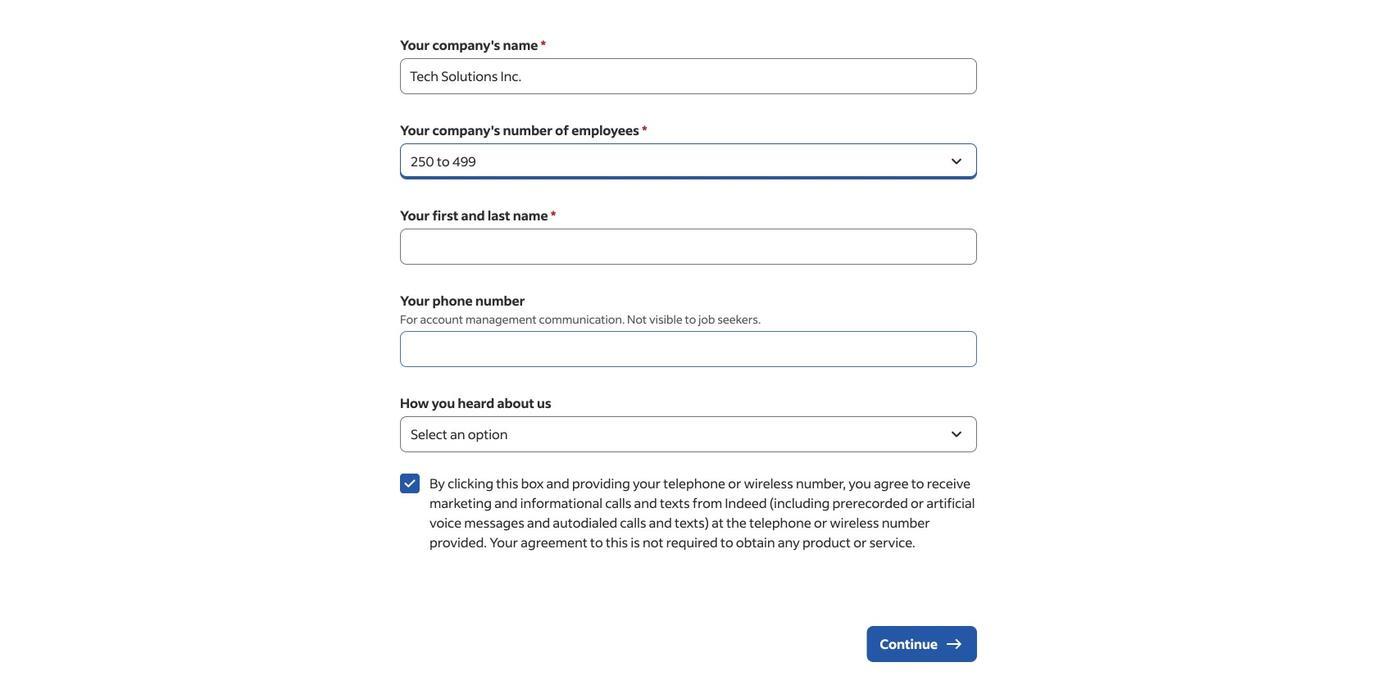 Task type: locate. For each thing, give the bounding box(es) containing it.
Your first and last name field
[[400, 229, 977, 265]]

None checkbox
[[400, 474, 420, 494]]

Your phone number telephone field
[[400, 331, 977, 367]]

None field
[[400, 58, 977, 94]]



Task type: vqa. For each thing, say whether or not it's contained in the screenshot.
Collapse dropdown button at the left top
no



